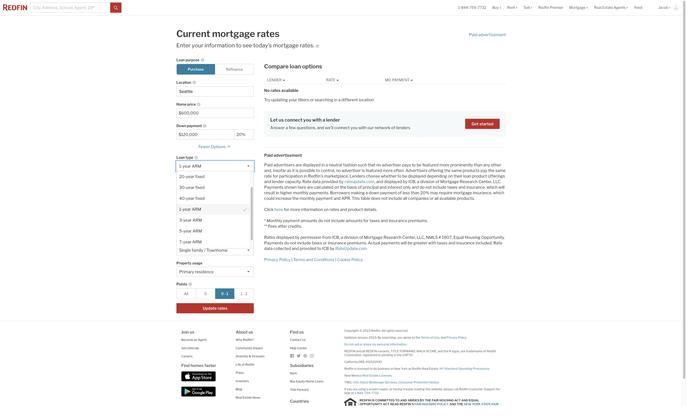 Task type: locate. For each thing, give the bounding box(es) containing it.
do up 20%
[[420, 185, 425, 190]]

1 ▾ from the left
[[500, 5, 502, 10]]

center,
[[479, 180, 493, 185], [403, 236, 416, 240]]

trec:
[[345, 381, 353, 385]]

0 vertical spatial product
[[472, 174, 487, 179]]

1 vertical spatial division
[[344, 236, 359, 240]]

redfin pinterest image
[[303, 355, 307, 359]]

property for primary residence
[[177, 261, 192, 266]]

notice
[[375, 407, 386, 407]]

0 vertical spatial get
[[472, 122, 479, 127]]

1 horizontal spatial low
[[224, 225, 229, 230]]

lender up we'll
[[326, 117, 340, 123]]

0 vertical spatial estate
[[603, 5, 613, 10]]

0 vertical spatial data
[[312, 180, 321, 185]]

product inside paid advertisers are displayed in a neutral fashion such that no advertiser pays to be featured more prominently than any other and, insofar as it is possible to control, no advertiser is featured more often. advertisers offering the same products pay the same rate for participation in redfin's marketplace. lenders choose whether to be displayed depending on their loan product offerings and lender capacity. rate data provided by
[[472, 174, 487, 179]]

or down services
[[390, 388, 393, 392]]

0
[[204, 292, 207, 296], [221, 292, 224, 296]]

0 horizontal spatial at
[[242, 363, 245, 367]]

us for join
[[190, 330, 194, 335]]

0 horizontal spatial icb,
[[332, 236, 340, 240]]

0 horizontal spatial division
[[344, 236, 359, 240]]

info about brokerage services link
[[354, 381, 397, 385]]

1 payments from the top
[[264, 185, 284, 190]]

low down 'spouses'
[[224, 225, 229, 230]]

redfin twitter image
[[297, 355, 301, 359]]

their
[[454, 174, 463, 179]]

1 left 1 - 2 option
[[227, 292, 228, 296]]

1 vertical spatial 1-year arm
[[179, 207, 201, 212]]

1 available from the top
[[177, 205, 192, 209]]

1 vertical spatial home
[[306, 380, 315, 384]]

fixed for 30-year fixed
[[195, 186, 205, 190]]

740
[[179, 186, 187, 191]]

mortgage up products. at right top
[[454, 191, 472, 196]]

download the redfin app from the google play store image
[[181, 387, 216, 397]]

759- for 1-844-759-7732
[[470, 5, 478, 10]]

1 horizontal spatial same
[[496, 169, 506, 173]]

a inside rates displayed by permission from icb, a division of mortgage research center, llc, nmls # 1907, equal housing opportunity. payments do not include taxes or insurance premiums. actual payments will be greater with taxes and insurance included. rate data collected and provided to icb by
[[341, 236, 343, 240]]

or inside include fha loans available for borrowers with low down payment or low credit score
[[202, 230, 205, 234]]

get for get started
[[472, 122, 479, 127]]

estate up info about brokerage services link
[[370, 374, 379, 378]]

7732 for 1-844-759-7732 .
[[372, 392, 379, 396]]

reserved.
[[395, 329, 409, 333]]

1 horizontal spatial all
[[403, 196, 407, 201]]

759- left buy
[[470, 5, 478, 10]]

1 vertical spatial icb,
[[332, 236, 340, 240]]

. right screen
[[379, 392, 380, 396]]

payment up credits.
[[283, 219, 300, 224]]

▾ for sell ▾
[[531, 5, 533, 10]]

1 horizontal spatial .
[[407, 343, 407, 347]]

for
[[273, 174, 278, 179], [192, 205, 197, 209], [284, 208, 289, 212], [364, 219, 369, 224], [192, 225, 197, 230], [496, 388, 501, 392]]

loan inside paid advertisers are displayed in a neutral fashion such that no advertiser pays to be featured more prominently than any other and, insofar as it is possible to control, no advertiser is featured more often. advertisers offering the same products pay the same rate for participation in redfin's marketplace. lenders choose whether to be displayed depending on their loan product offerings and lender capacity. rate data provided by
[[464, 174, 472, 179]]

of down rateupdate.com
[[358, 185, 362, 190]]

rates
[[264, 236, 275, 240]]

cookie policy link
[[337, 258, 363, 263]]

advertisement inside "button"
[[479, 32, 506, 37]]

0 vertical spatial be
[[417, 163, 422, 168]]

1 horizontal spatial division
[[421, 180, 435, 185]]

home left price
[[177, 102, 187, 107]]

on left their
[[448, 174, 453, 179]]

3-
[[179, 218, 183, 223]]

at
[[242, 363, 245, 367], [351, 392, 354, 396]]

0 horizontal spatial down
[[177, 230, 186, 234]]

▾ for mortgage ▾
[[587, 5, 589, 10]]

us for let
[[279, 117, 284, 123]]

of right "trademarks" in the right bottom of the page
[[484, 350, 486, 354]]

neutral
[[329, 163, 342, 168]]

1 - 2 radio
[[234, 289, 254, 300]]

equal housing opportunity image
[[345, 399, 357, 407]]

dialog containing 20-year fixed
[[177, 171, 254, 259]]

2 ▾ from the left
[[516, 5, 518, 10]]

and down borrowers
[[334, 196, 341, 201]]

1 vertical spatial data
[[264, 247, 273, 252]]

0 inside the 0 - 1 option
[[221, 292, 224, 296]]

1 loan from the top
[[177, 58, 185, 62]]

1 vertical spatial 7732
[[372, 392, 379, 396]]

1 vertical spatial at
[[351, 392, 354, 396]]

get for get referrals
[[181, 347, 187, 351]]

844- for 1-844-759-7732
[[462, 5, 470, 10]]

not inside rates displayed by permission from icb, a division of mortgage research center, llc, nmls # 1907, equal housing opportunity. payments do not include taxes or insurance premiums. actual payments will be greater with taxes and insurance included. rate data collected and provided to icb by
[[290, 241, 297, 246]]

759- for 1-844-759-7732 .
[[365, 392, 372, 396]]

2 include from the top
[[177, 219, 189, 224]]

research down products
[[460, 180, 478, 185]]

terms and conditions link
[[294, 258, 335, 263]]

1 horizontal spatial 1
[[241, 292, 243, 296]]

0 vertical spatial 1-year arm
[[179, 164, 201, 169]]

get
[[472, 122, 479, 127], [181, 347, 187, 351]]

fair inside 'new york state fair housing notice'
[[492, 403, 499, 407]]

2 horizontal spatial estate
[[603, 5, 613, 10]]

by inside , and displayed by icb, a division of mortgage research center, llc. payments shown here are calculated on the basis of principal and interest only and do not include taxes and insurance, which will result in higher monthly payments. borrowers making a down payment of less than 20% may require mortgage insurance, which could increase the monthly payment and apr. this table does not include all companies or all available products.
[[403, 180, 408, 185]]

your left filters
[[289, 98, 297, 102]]

pending
[[382, 354, 393, 358]]

life at redfin
[[236, 363, 255, 367]]

logos,
[[452, 350, 461, 354]]

0 vertical spatial ,
[[375, 180, 376, 185]]

division inside rates displayed by permission from icb, a division of mortgage research center, llc, nmls # 1907, equal housing opportunity. payments do not include taxes or insurance premiums. actual payments will be greater with taxes and insurance included. rate data collected and provided to icb by
[[344, 236, 359, 240]]

or down the borrowers
[[202, 230, 205, 234]]

include for include fha loans available for borrowers with low down payment or low credit score
[[177, 219, 189, 224]]

with inside include fha loans available for borrowers with low down payment or low credit score
[[216, 225, 223, 230]]

same up offerings
[[496, 169, 506, 173]]

and left 'conditions'
[[306, 258, 313, 263]]

2 property from the top
[[177, 261, 192, 266]]

1 option group from the top
[[177, 64, 254, 75]]

2 option group from the top
[[177, 289, 254, 300]]

of inside rates displayed by permission from icb, a division of mortgage research center, llc, nmls # 1907, equal housing opportunity. payments do not include taxes or insurance premiums. actual payments will be greater with taxes and insurance included. rate data collected and provided to icb by
[[360, 236, 363, 240]]

lender
[[326, 117, 340, 123], [272, 180, 284, 185]]

rent ▾ button
[[508, 0, 518, 15]]

you
[[304, 117, 311, 123], [351, 126, 358, 130], [398, 336, 403, 340], [347, 388, 352, 392]]

1 horizontal spatial fair
[[432, 399, 439, 403]]

©
[[360, 329, 362, 333]]

in inside , and displayed by icb, a division of mortgage research center, llc. payments shown here are calculated on the basis of principal and interest only and do not include taxes and insurance, which will result in higher monthly payments. borrowers making a down payment of less than 20% may require mortgage insurance, which could increase the monthly payment and apr. this table does not include all companies or all available products.
[[276, 191, 279, 196]]

0 vertical spatial icb,
[[409, 180, 417, 185]]

data down rates
[[264, 247, 273, 252]]

at right life
[[242, 363, 245, 367]]

* monthly payment amounts do not include amounts for taxes and insurance premiums. ** fees after credits.
[[264, 219, 428, 229]]

0 vertical spatial find
[[290, 330, 299, 335]]

0 horizontal spatial than
[[411, 191, 420, 196]]

or up icb
[[323, 241, 327, 246]]

1 horizontal spatial loan
[[464, 174, 472, 179]]

on up borrowers
[[335, 185, 339, 190]]

▾ left "real estate agents ▾"
[[587, 5, 589, 10]]

or inside if you are using a screen reader, or having trouble reading this website, please call redfin customer support for help at
[[390, 388, 393, 392]]

▾ right sell
[[531, 5, 533, 10]]

redfin
[[539, 5, 550, 10], [487, 350, 497, 354], [245, 363, 255, 367], [345, 367, 354, 371], [412, 367, 422, 371], [459, 388, 469, 392]]

1 vertical spatial available
[[440, 196, 456, 201]]

please
[[444, 388, 453, 392]]

0 horizontal spatial premiums.
[[347, 241, 367, 246]]

by
[[339, 180, 344, 185], [403, 180, 408, 185], [295, 236, 300, 240], [330, 247, 335, 252]]

1 vertical spatial mortgage
[[273, 42, 299, 49]]

1 vertical spatial information
[[301, 208, 323, 212]]

2 payments from the top
[[264, 241, 284, 246]]

information down the current mortgage rates
[[205, 42, 235, 49]]

City, Address, School, Agent, ZIP search field
[[30, 3, 110, 13]]

6 ▾ from the left
[[669, 5, 671, 10]]

buy ▾
[[493, 5, 502, 10]]

your down current
[[192, 42, 204, 49]]

update
[[203, 307, 217, 311]]

2 vertical spatial fixed
[[195, 196, 205, 201]]

and right policy at the right of the page
[[450, 403, 457, 407]]

1 horizontal spatial down
[[369, 191, 380, 196]]

▾ right agents
[[627, 5, 629, 10]]

advertiser
[[382, 163, 402, 168], [342, 169, 361, 173]]

0 radio
[[196, 289, 215, 300]]

loans inside include fha loans available for borrowers with low down payment or low credit score
[[198, 219, 207, 224]]

2 loan from the top
[[177, 156, 185, 160]]

loan
[[290, 63, 301, 70], [464, 174, 472, 179]]

. down agree in the right of the page
[[407, 343, 407, 347]]

get up careers
[[181, 347, 187, 351]]

redfin inside if you are using a screen reader, or having trouble reading this website, please call redfin customer support for help at
[[459, 388, 469, 392]]

option group for points
[[177, 289, 254, 300]]

redfin premier button
[[536, 0, 567, 15]]

be inside rates displayed by permission from icb, a division of mortgage research center, llc, nmls # 1907, equal housing opportunity. payments do not include taxes or insurance premiums. actual payments will be greater with taxes and insurance included. rate data collected and provided to icb by
[[408, 241, 413, 246]]

cookie
[[337, 258, 351, 263]]

1 0 from the left
[[204, 292, 207, 296]]

2 horizontal spatial more
[[440, 163, 450, 168]]

lender inside paid advertisers are displayed in a neutral fashion such that no advertiser pays to be featured more prominently than any other and, insofar as it is possible to control, no advertiser is featured more often. advertisers offering the same products pay the same rate for participation in redfin's marketplace. lenders choose whether to be displayed depending on their loan product offerings and lender capacity. rate data provided by
[[272, 180, 284, 185]]

provided inside rates displayed by permission from icb, a division of mortgage research center, llc, nmls # 1907, equal housing opportunity. payments do not include taxes or insurance premiums. actual payments will be greater with taxes and insurance included. rate data collected and provided to icb by
[[300, 247, 317, 252]]

0 vertical spatial fixed
[[195, 175, 205, 179]]

0 for 0 - 1
[[221, 292, 224, 296]]

loan for loan type
[[177, 156, 185, 160]]

1 horizontal spatial no
[[377, 163, 381, 168]]

equal
[[469, 399, 480, 403]]

questions,
[[297, 126, 316, 130]]

available down require
[[440, 196, 456, 201]]

contact
[[290, 339, 302, 342]]

1 same from the left
[[452, 169, 462, 173]]

redfin right "trademarks" in the right bottom of the page
[[487, 350, 497, 354]]

and right use
[[441, 336, 446, 340]]

0 horizontal spatial is
[[296, 169, 299, 173]]

1 vertical spatial ,
[[440, 336, 441, 340]]

all
[[403, 196, 407, 201], [435, 196, 439, 201], [362, 350, 366, 354]]

displayed inside rates displayed by permission from icb, a division of mortgage research center, llc, nmls # 1907, equal housing opportunity. payments do not include taxes or insurance premiums. actual payments will be greater with taxes and insurance included. rate data collected and provided to icb by
[[276, 236, 294, 240]]

are inside paid advertisers are displayed in a neutral fashion such that no advertiser pays to be featured more prominently than any other and, insofar as it is possible to control, no advertiser is featured more often. advertisers offering the same products pay the same rate for participation in redfin's marketplace. lenders choose whether to be displayed depending on their loan product offerings and lender capacity. rate data provided by
[[296, 163, 302, 168]]

1 horizontal spatial lender
[[326, 117, 340, 123]]

in
[[334, 98, 338, 102], [322, 163, 325, 168], [304, 174, 307, 179], [276, 191, 279, 196], [394, 354, 397, 358], [391, 367, 394, 371]]

1 horizontal spatial insurance
[[389, 219, 407, 224]]

1 horizontal spatial premiums.
[[408, 219, 428, 224]]

list box containing 1-year arm
[[177, 161, 254, 259]]

for down insofar
[[273, 174, 278, 179]]

mortgage inside , and displayed by icb, a division of mortgage research center, llc. payments shown here are calculated on the basis of principal and interest only and do not include taxes and insurance, which will result in higher monthly payments. borrowers making a down payment of less than 20% may require mortgage insurance, which could increase the monthly payment and apr. this table does not include all companies or all available products.
[[441, 180, 459, 185]]

and inside paid advertisers are displayed in a neutral fashion such that no advertiser pays to be featured more prominently than any other and, insofar as it is possible to control, no advertiser is featured more often. advertisers offering the same products pay the same rate for participation in redfin's marketplace. lenders choose whether to be displayed depending on their loan product offerings and lender capacity. rate data provided by
[[264, 180, 271, 185]]

be left greater
[[408, 241, 413, 246]]

a up table
[[366, 191, 368, 196]]

3 ▾ from the left
[[531, 5, 533, 10]]

mortgage inside rates displayed by permission from icb, a division of mortgage research center, llc, nmls # 1907, equal housing opportunity. payments do not include taxes or insurance premiums. actual payments will be greater with taxes and insurance included. rate data collected and provided to icb by
[[364, 236, 383, 240]]

include down permission
[[297, 241, 311, 246]]

estate for news
[[243, 396, 252, 400]]

for inside * monthly payment amounts do not include amounts for taxes and insurance premiums. ** fees after credits.
[[364, 219, 369, 224]]

loans for va
[[195, 199, 204, 203]]

1 vertical spatial on
[[335, 185, 339, 190]]

1 vertical spatial be
[[403, 174, 407, 179]]

1 vertical spatial find
[[181, 364, 190, 369]]

2 same from the left
[[496, 169, 506, 173]]

mortgage inside , and displayed by icb, a division of mortgage research center, llc. payments shown here are calculated on the basis of principal and interest only and do not include taxes and insurance, which will result in higher monthly payments. borrowers making a down payment of less than 20% may require mortgage insurance, which could increase the monthly payment and apr. this table does not include all companies or all available products.
[[454, 191, 472, 196]]

1 horizontal spatial amounts
[[346, 219, 363, 224]]

0 horizontal spatial |
[[292, 258, 293, 263]]

payment inside * monthly payment amounts do not include amounts for taxes and insurance premiums. ** fees after credits.
[[283, 219, 300, 224]]

0 horizontal spatial privacy policy link
[[264, 258, 291, 263]]

0 horizontal spatial lender
[[272, 180, 284, 185]]

no right the that
[[377, 163, 381, 168]]

property for single family / townhome
[[177, 240, 192, 244]]

connect up few
[[285, 117, 303, 123]]

1 property from the top
[[177, 240, 192, 244]]

in down possible
[[304, 174, 307, 179]]

let us connect you with a lender
[[271, 117, 340, 123]]

real
[[595, 5, 602, 10], [422, 367, 429, 371], [363, 374, 369, 378], [236, 396, 242, 400]]

at inside if you are using a screen reader, or having trouble reading this website, please call redfin customer support for help at
[[351, 392, 354, 396]]

all inside all radio
[[184, 292, 188, 296]]

using
[[358, 388, 366, 392]]

1 1 from the left
[[227, 292, 228, 296]]

than up companies
[[411, 191, 420, 196]]

down payment element
[[234, 121, 251, 130]]

no
[[264, 88, 270, 93]]

type for loan type
[[186, 156, 193, 160]]

rate
[[264, 174, 272, 179]]

are up the payments.
[[307, 185, 313, 190]]

1 horizontal spatial will
[[499, 185, 505, 190]]

down up 7- in the left of the page
[[177, 230, 186, 234]]

fees
[[268, 224, 277, 229]]

1 amounts from the left
[[301, 219, 318, 224]]

diversity & inclusion button
[[236, 355, 265, 359]]

for inside paid advertisers are displayed in a neutral fashion such that no advertiser pays to be featured more prominently than any other and, insofar as it is possible to control, no advertiser is featured more often. advertisers offering the same products pay the same rate for participation in redfin's marketplace. lenders choose whether to be displayed depending on their loan product offerings and lender capacity. rate data provided by
[[273, 174, 278, 179]]

include inside include fha loans available for borrowers with low down payment or low credit score
[[177, 219, 189, 224]]

taxes inside * monthly payment amounts do not include amounts for taxes and insurance premiums. ** fees after credits.
[[370, 219, 380, 224]]

1 horizontal spatial 844-
[[462, 5, 470, 10]]

1 horizontal spatial provided
[[322, 180, 338, 185]]

7-
[[179, 240, 183, 245]]

available inside , and displayed by icb, a division of mortgage research center, llc. payments shown here are calculated on the basis of principal and interest only and do not include taxes and insurance, which will result in higher monthly payments. borrowers making a down payment of less than 20% may require mortgage insurance, which could increase the monthly payment and apr. this table does not include all companies or all available products.
[[440, 196, 456, 201]]

0 vertical spatial connect
[[285, 117, 303, 123]]

20-
[[179, 175, 186, 179]]

buy
[[493, 5, 499, 10]]

of left use
[[431, 336, 434, 340]]

do inside , and displayed by icb, a division of mortgage research center, llc. payments shown here are calculated on the basis of principal and interest only and do not include taxes and insurance, which will result in higher monthly payments. borrowers making a down payment of less than 20% may require mortgage insurance, which could increase the monthly payment and apr. this table does not include all companies or all available products.
[[420, 185, 425, 190]]

rate inside button
[[326, 78, 336, 82]]

be down often.
[[403, 174, 407, 179]]

is up the mexico
[[355, 367, 357, 371]]

will right payments
[[401, 241, 407, 246]]

rates right update
[[218, 307, 228, 311]]

not
[[426, 185, 432, 190], [382, 196, 388, 201], [324, 219, 331, 224], [290, 241, 297, 246], [349, 343, 354, 347]]

score right credit
[[223, 230, 232, 234]]

include up from
[[331, 219, 345, 224]]

no
[[377, 163, 381, 168], [336, 169, 341, 173]]

option group for loan purpose
[[177, 64, 254, 75]]

for down details.
[[364, 219, 369, 224]]

not inside * monthly payment amounts do not include amounts for taxes and insurance premiums. ** fees after credits.
[[324, 219, 331, 224]]

mortgage inside dropdown button
[[570, 5, 586, 10]]

community
[[236, 347, 252, 351]]

available up veterans,
[[177, 205, 192, 209]]

loans up the borrowers
[[198, 219, 207, 224]]

taxes down #
[[438, 241, 448, 246]]

0 vertical spatial advertisement
[[479, 32, 506, 37]]

1907,
[[442, 236, 453, 240]]

to
[[236, 42, 242, 49], [412, 163, 416, 168], [316, 169, 320, 173], [398, 174, 402, 179], [317, 247, 321, 252], [412, 336, 415, 340], [370, 367, 373, 371]]

option group containing purchase
[[177, 64, 254, 75]]

policy down collected at the left of page
[[279, 258, 291, 263]]

arm up 20-year fixed
[[192, 164, 201, 169]]

at right help
[[351, 392, 354, 396]]

2 1 from the left
[[241, 292, 243, 296]]

- inside option
[[243, 292, 245, 296]]

2 horizontal spatial information
[[390, 343, 407, 347]]

1 vertical spatial include
[[177, 219, 189, 224]]

redfin instagram image
[[310, 355, 314, 359]]

down
[[369, 191, 380, 196], [177, 230, 186, 234]]

insurance down from
[[328, 241, 347, 246]]

do inside rates displayed by permission from icb, a division of mortgage research center, llc, nmls # 1907, equal housing opportunity. payments do not include taxes or insurance premiums. actual payments will be greater with taxes and insurance included. rate data collected and provided to icb by
[[285, 241, 289, 246]]

a up control,
[[326, 163, 328, 168]]

1-844-759-7732 .
[[355, 392, 380, 396]]

fashion
[[343, 163, 357, 168]]

0 vertical spatial monthly
[[293, 191, 309, 196]]

0 vertical spatial loan
[[290, 63, 301, 70]]

here down the capacity.
[[298, 185, 306, 190]]

life at redfin button
[[236, 363, 255, 367]]

1
[[227, 292, 228, 296], [241, 292, 243, 296]]

same up their
[[452, 169, 462, 173]]

provided inside paid advertisers are displayed in a neutral fashion such that no advertiser pays to be featured more prominently than any other and, insofar as it is possible to control, no advertiser is featured more often. advertisers offering the same products pay the same rate for participation in redfin's marketplace. lenders choose whether to be displayed depending on their loan product offerings and lender capacity. rate data provided by
[[322, 180, 338, 185]]

more
[[440, 163, 450, 168], [383, 169, 393, 173], [290, 208, 300, 212]]

option group
[[177, 64, 254, 75], [177, 289, 254, 300]]

option group containing all
[[177, 289, 254, 300]]

by down marketplace. on the top of the page
[[339, 180, 344, 185]]

copyright: © 2023 redfin. all rights reserved.
[[345, 329, 409, 333]]

data inside rates displayed by permission from icb, a division of mortgage research center, llc, nmls # 1907, equal housing opportunity. payments do not include taxes or insurance premiums. actual payments will be greater with taxes and insurance included. rate data collected and provided to icb by
[[264, 247, 273, 252]]

2 1-year arm from the top
[[179, 207, 201, 212]]

loans for fha
[[198, 219, 207, 224]]

score inside include fha loans available for borrowers with low down payment or low credit score
[[223, 230, 232, 234]]

dialog
[[177, 171, 254, 259]]

find for find us
[[290, 330, 299, 335]]

fixed for 40-year fixed
[[195, 196, 205, 201]]

2023
[[363, 329, 371, 333]]

rate up 'searching'
[[326, 78, 336, 82]]

0 horizontal spatial find
[[181, 364, 190, 369]]

interest
[[388, 185, 403, 190]]

all inside redfin and all redfin variants, title forward, walk score, and the r logos, are trademarks of redfin corporation, registered or pending in the uspto.
[[362, 350, 366, 354]]

0 horizontal spatial data
[[264, 247, 273, 252]]

payments
[[264, 185, 284, 190], [264, 241, 284, 246]]

insofar
[[273, 169, 286, 173]]

updated
[[345, 336, 357, 340]]

list box
[[177, 161, 254, 259]]

about up why
[[236, 330, 248, 335]]

844- for 1-844-759-7732 .
[[357, 392, 365, 396]]

do inside * monthly payment amounts do not include amounts for taxes and insurance premiums. ** fees after credits.
[[318, 219, 323, 224]]

capacity.
[[285, 180, 302, 185]]

and left we'll
[[317, 126, 324, 130]]

title forward
[[290, 388, 309, 392]]

property type element
[[177, 237, 251, 246]]

of inside redfin and all redfin variants, title forward, walk score, and the r logos, are trademarks of redfin corporation, registered or pending in the uspto.
[[484, 350, 486, 354]]

0 horizontal spatial all
[[184, 292, 188, 296]]

1 vertical spatial 844-
[[357, 392, 365, 396]]

single family / townhome
[[179, 248, 228, 253]]

real estate licenses link
[[363, 374, 392, 378]]

payments.
[[310, 191, 329, 196]]

1 horizontal spatial all
[[382, 329, 386, 333]]

type for property type
[[192, 240, 200, 244]]

us
[[279, 117, 284, 123], [190, 330, 194, 335], [249, 330, 253, 335], [299, 330, 304, 335]]

1 horizontal spatial on
[[335, 185, 339, 190]]

offerings
[[488, 174, 505, 179]]

get inside button
[[472, 122, 479, 127]]

2 available from the top
[[177, 225, 192, 230]]

1 horizontal spatial about
[[360, 381, 369, 385]]

or down may
[[430, 196, 434, 201]]

of up rateupdate.com
[[360, 236, 363, 240]]

a left different on the top of the page
[[339, 98, 341, 102]]

as left it
[[287, 169, 291, 173]]

privacy policy link up logos,
[[447, 336, 467, 340]]

new
[[394, 367, 401, 371], [345, 374, 351, 378]]

0 vertical spatial paid
[[469, 32, 478, 37]]

loan up 20-
[[177, 156, 185, 160]]

california dre #01521930
[[345, 361, 382, 364]]

0 horizontal spatial research
[[384, 236, 402, 240]]

0 vertical spatial home
[[177, 102, 187, 107]]

down inside , and displayed by icb, a division of mortgage research center, llc. payments shown here are calculated on the basis of principal and interest only and do not include taxes and insurance, which will result in higher monthly payments. borrowers making a down payment of less than 20% may require mortgage insurance, which could increase the monthly payment and apr. this table does not include all companies or all available products.
[[369, 191, 380, 196]]

estate inside dropdown button
[[603, 5, 613, 10]]

0 horizontal spatial the
[[425, 399, 431, 403]]

any
[[484, 163, 490, 168]]

and right collected at the left of page
[[292, 247, 299, 252]]

arm
[[192, 164, 201, 169], [192, 207, 201, 212], [193, 218, 202, 223], [193, 229, 202, 234], [192, 240, 202, 245]]

type up the family
[[192, 240, 200, 244]]

for down va at top left
[[192, 205, 197, 209]]

or right sell
[[360, 343, 363, 347]]

1 | from the left
[[292, 258, 293, 263]]

and down the choose
[[377, 180, 384, 185]]

a
[[339, 98, 341, 102], [323, 117, 325, 123], [286, 126, 288, 130], [326, 163, 328, 168], [417, 180, 420, 185], [366, 191, 368, 196], [341, 236, 343, 240], [367, 388, 368, 392]]

estate for agents
[[603, 5, 613, 10]]

2 0 from the left
[[221, 292, 224, 296]]

available up updating
[[282, 88, 299, 93]]

,
[[375, 180, 376, 185], [440, 336, 441, 340], [397, 381, 398, 385]]

division
[[421, 180, 435, 185], [344, 236, 359, 240]]

us for about
[[249, 330, 253, 335]]

having
[[393, 388, 403, 392]]

other
[[491, 163, 502, 168]]

our
[[368, 126, 374, 130]]

in right pending
[[394, 354, 397, 358]]

than up pay
[[474, 163, 483, 168]]

the up borrowers
[[340, 185, 347, 190]]

answer
[[271, 126, 285, 130]]

bay
[[290, 380, 296, 384]]

get referrals button
[[181, 347, 199, 351]]

in up control,
[[322, 163, 325, 168]]

0 vertical spatial include
[[177, 199, 189, 203]]

try
[[264, 98, 270, 102]]

on inside , and displayed by icb, a division of mortgage research center, llc. payments shown here are calculated on the basis of principal and interest only and do not include taxes and insurance, which will result in higher monthly payments. borrowers making a down payment of less than 20% may require mortgage insurance, which could increase the monthly payment and apr. this table does not include all companies or all available products.
[[335, 185, 339, 190]]

score,
[[426, 350, 437, 354]]

0 horizontal spatial get
[[181, 347, 187, 351]]

Down payment text field
[[179, 133, 232, 137], [237, 133, 251, 137]]

0 vertical spatial 844-
[[462, 5, 470, 10]]

to
[[396, 399, 400, 403]]

down inside include fha loans available for borrowers with low down payment or low credit score
[[177, 230, 186, 234]]

provided up the calculated
[[322, 180, 338, 185]]

for inside if you are using a screen reader, or having trouble reading this website, please call redfin customer support for help at
[[496, 388, 501, 392]]

download the redfin app on the apple app store image
[[181, 372, 216, 382]]

1 horizontal spatial 0
[[221, 292, 224, 296]]

why redfin? button
[[236, 339, 254, 342]]

be up advertisers
[[417, 163, 422, 168]]

1 vertical spatial loan
[[464, 174, 472, 179]]

you right if
[[347, 388, 352, 392]]

mortgage left rates.
[[273, 42, 299, 49]]

0 inside 0 radio
[[204, 292, 207, 296]]

offering
[[429, 169, 444, 173]]

0 horizontal spatial fair
[[415, 403, 422, 407]]

0 horizontal spatial -
[[188, 186, 190, 191]]

or inside redfin and all redfin variants, title forward, walk score, and the r logos, are trademarks of redfin corporation, registered or pending in the uspto.
[[378, 354, 381, 358]]

0 horizontal spatial featured
[[366, 169, 382, 173]]

1 include from the top
[[177, 199, 189, 203]]

information up title
[[390, 343, 407, 347]]

4 ▾ from the left
[[587, 5, 589, 10]]

and inside the available for active u.s. military and veterans, as well as eligible spouses
[[229, 205, 235, 209]]



Task type: describe. For each thing, give the bounding box(es) containing it.
use
[[434, 336, 440, 340]]

1 horizontal spatial the
[[457, 403, 464, 407]]

0 horizontal spatial terms
[[294, 258, 305, 263]]

1 vertical spatial product
[[348, 208, 363, 212]]

0 vertical spatial insurance,
[[467, 185, 486, 190]]

30-year fixed
[[179, 186, 205, 190]]

for inside include fha loans available for borrowers with low down payment or low credit score
[[192, 225, 197, 230]]

0 horizontal spatial policy
[[279, 258, 291, 263]]

real left estate.
[[422, 367, 429, 371]]

require
[[439, 191, 453, 196]]

shown
[[285, 185, 297, 190]]

redfin facebook image
[[290, 355, 294, 359]]

center
[[297, 347, 307, 351]]

0 horizontal spatial score
[[188, 177, 197, 181]]

insurance inside * monthly payment amounts do not include amounts for taxes and insurance premiums. ** fees after credits.
[[389, 219, 407, 224]]

2 horizontal spatial and
[[462, 399, 469, 403]]

do down #01521930
[[374, 367, 377, 371]]

1 down payment text field from the left
[[179, 133, 232, 137]]

apr.
[[342, 196, 351, 201]]

include up may
[[433, 185, 447, 190]]

ny
[[440, 367, 444, 371]]

1 inside option
[[227, 292, 228, 296]]

to left the see
[[236, 42, 242, 49]]

details.
[[364, 208, 378, 212]]

10-year arm element
[[177, 248, 250, 259]]

0 horizontal spatial home
[[177, 102, 187, 107]]

to inside rates displayed by permission from icb, a division of mortgage research center, llc, nmls # 1907, equal housing opportunity. payments do not include taxes or insurance premiums. actual payments will be greater with taxes and insurance included. rate data collected and provided to icb by
[[317, 247, 321, 252]]

1 vertical spatial no
[[336, 169, 341, 173]]

rate inside paid advertisers are displayed in a neutral fashion such that no advertiser pays to be featured more prominently than any other and, insofar as it is possible to control, no advertiser is featured more often. advertisers offering the same products pay the same rate for participation in redfin's marketplace. lenders choose whether to be displayed depending on their loan product offerings and lender capacity. rate data provided by
[[303, 180, 312, 185]]

in right business
[[391, 367, 394, 371]]

redfin right york
[[412, 367, 422, 371]]

icb, inside rates displayed by permission from icb, a division of mortgage research center, llc, nmls # 1907, equal housing opportunity. payments do not include taxes or insurance premiums. actual payments will be greater with taxes and insurance included. rate data collected and provided to icb by
[[332, 236, 340, 240]]

0 horizontal spatial insurance
[[328, 241, 347, 246]]

0 horizontal spatial connect
[[285, 117, 303, 123]]

Refinance radio
[[215, 64, 254, 75]]

after
[[278, 224, 287, 229]]

1 inside option
[[241, 292, 243, 296]]

will inside , and displayed by icb, a division of mortgage research center, llc. payments shown here are calculated on the basis of principal and interest only and do not include taxes and insurance, which will result in higher monthly payments. borrowers making a down payment of less than 20% may require mortgage insurance, which could increase the monthly payment and apr. this table does not include all companies or all available products.
[[499, 185, 505, 190]]

the down any
[[489, 169, 495, 173]]

and down apr.
[[340, 208, 347, 212]]

- for 1
[[243, 292, 245, 296]]

1 horizontal spatial policy
[[352, 258, 363, 263]]

arm down fha on the bottom left of page
[[193, 229, 202, 234]]

- for 0
[[225, 292, 226, 296]]

of left lenders
[[392, 126, 396, 130]]

the inside 'redfin is committed to and abides by the fair housing act and equal opportunity act. read redfin's'
[[425, 399, 431, 403]]

premiums. inside * monthly payment amounts do not include amounts for taxes and insurance premiums. ** fees after credits.
[[408, 219, 428, 224]]

property type
[[177, 240, 200, 244]]

1 horizontal spatial estate
[[370, 374, 379, 378]]

join
[[181, 330, 189, 335]]

licensed
[[358, 367, 369, 371]]

forward,
[[400, 350, 416, 354]]

premiums. inside rates displayed by permission from icb, a division of mortgage research center, llc, nmls # 1907, equal housing opportunity. payments do not include taxes or insurance premiums. actual payments will be greater with taxes and insurance included. rate data collected and provided to icb by
[[347, 241, 367, 246]]

2 horizontal spatial policy
[[458, 336, 467, 340]]

and right only
[[412, 185, 419, 190]]

real estate news button
[[236, 396, 261, 400]]

fewer options
[[199, 145, 226, 150]]

displayed inside , and displayed by icb, a division of mortgage research center, llc. payments shown here are calculated on the basis of principal and interest only and do not include taxes and insurance, which will result in higher monthly payments. borrowers making a down payment of less than 20% may require mortgage insurance, which could increase the monthly payment and apr. this table does not include all companies or all available products.
[[384, 180, 402, 185]]

and left "interest"
[[380, 185, 387, 190]]

housing inside 'redfin is committed to and abides by the fair housing act and equal opportunity act. read redfin's'
[[440, 399, 454, 403]]

you down reserved.
[[398, 336, 403, 340]]

real down licensed
[[363, 374, 369, 378]]

0 horizontal spatial paid advertisement
[[264, 153, 302, 158]]

0 horizontal spatial 1-844-759-7732 link
[[355, 392, 379, 396]]

include inside rates displayed by permission from icb, a division of mortgage research center, llc, nmls # 1907, equal housing opportunity. payments do not include taxes or insurance premiums. actual payments will be greater with taxes and insurance included. rate data collected and provided to icb by
[[297, 241, 311, 246]]

include for include va loans
[[177, 199, 189, 203]]

2 horizontal spatial all
[[435, 196, 439, 201]]

5 ▾ from the left
[[627, 5, 629, 10]]

a down advertisers
[[417, 180, 420, 185]]

taxes down permission
[[312, 241, 322, 246]]

permission
[[301, 236, 322, 240]]

▾ for buy ▾
[[500, 5, 502, 10]]

rates down borrowers
[[330, 208, 340, 212]]

premier
[[550, 5, 564, 10]]

llc.
[[493, 180, 502, 185]]

rent ▾ button
[[505, 0, 521, 15]]

than inside , and displayed by icb, a division of mortgage research center, llc. payments shown here are calculated on the basis of principal and interest only and do not include taxes and insurance, which will result in higher monthly payments. borrowers making a down payment of less than 20% may require mortgage insurance, which could increase the monthly payment and apr. this table does not include all companies or all available products.
[[411, 191, 420, 196]]

enter
[[176, 42, 191, 49]]

arm up the family
[[192, 240, 202, 245]]

research inside rates displayed by permission from icb, a division of mortgage research center, llc, nmls # 1907, equal housing opportunity. payments do not include taxes or insurance premiums. actual payments will be greater with taxes and insurance included. rate data collected and provided to icb by
[[384, 236, 402, 240]]

as right york
[[409, 367, 412, 371]]

0 horizontal spatial advertiser
[[342, 169, 361, 173]]

2 vertical spatial more
[[290, 208, 300, 212]]

today's
[[253, 42, 272, 49]]

terms of use link
[[421, 336, 440, 340]]

why
[[236, 339, 242, 342]]

1 horizontal spatial paid advertisement
[[469, 32, 506, 37]]

loan for loan purpose
[[177, 58, 185, 62]]

updated january 2023: by searching, you agree to the terms of use , and privacy policy .
[[345, 336, 467, 340]]

the right offering
[[445, 169, 451, 173]]

as left the well
[[193, 209, 196, 214]]

we'll
[[325, 126, 334, 130]]

this
[[352, 196, 360, 201]]

and down 1907,
[[449, 241, 456, 246]]

paid inside paid advertisers are displayed in a neutral fashion such that no advertiser pays to be featured more prominently than any other and, insofar as it is possible to control, no advertiser is featured more often. advertisers offering the same products pay the same rate for participation in redfin's marketplace. lenders choose whether to be displayed depending on their loan product offerings and lender capacity. rate data provided by
[[264, 163, 273, 168]]

info
[[354, 381, 359, 385]]

1 vertical spatial monthly
[[300, 196, 315, 201]]

1 horizontal spatial privacy
[[447, 336, 458, 340]]

or inside rates displayed by permission from icb, a division of mortgage research center, llc, nmls # 1907, equal housing opportunity. payments do not include taxes or insurance premiums. actual payments will be greater with taxes and insurance included. rate data collected and provided to icb by
[[323, 241, 327, 246]]

fair housing policy and the
[[415, 403, 464, 407]]

1 horizontal spatial your
[[289, 98, 297, 102]]

&
[[249, 355, 251, 359]]

products.
[[457, 196, 475, 201]]

not up 20%
[[426, 185, 432, 190]]

here link
[[275, 208, 283, 212]]

of down "depending"
[[436, 180, 440, 185]]

0 vertical spatial lender
[[326, 117, 340, 123]]

countries
[[290, 400, 309, 405]]

screen
[[369, 388, 379, 392]]

1 1-year arm from the top
[[179, 164, 201, 169]]

redfin down "california"
[[345, 367, 354, 371]]

here inside , and displayed by icb, a division of mortgage research center, llc. payments shown here are calculated on the basis of principal and interest only and do not include taxes and insurance, which will result in higher monthly payments. borrowers making a down payment of less than 20% may require mortgage insurance, which could increase the monthly payment and apr. this table does not include all companies or all available products.
[[298, 185, 306, 190]]

with up questions,
[[312, 117, 322, 123]]

0 vertical spatial featured
[[423, 163, 439, 168]]

and right score,
[[438, 350, 443, 354]]

1 horizontal spatial new
[[394, 367, 401, 371]]

displayed up possible
[[303, 163, 321, 168]]

icb, inside , and displayed by icb, a division of mortgage research center, llc. payments shown here are calculated on the basis of principal and interest only and do not include taxes and insurance, which will result in higher monthly payments. borrowers making a down payment of less than 20% may require mortgage insurance, which could increase the monthly payment and apr. this table does not include all companies or all available products.
[[409, 180, 417, 185]]

housing inside 'new york state fair housing notice'
[[360, 407, 374, 407]]

a left few
[[286, 126, 288, 130]]

loan type
[[177, 156, 193, 160]]

redfin for and
[[345, 350, 356, 354]]

payment down the payments.
[[316, 196, 333, 201]]

january
[[357, 336, 368, 340]]

available inside the available for active u.s. military and veterans, as well as eligible spouses
[[177, 205, 192, 209]]

include fha loans available for borrowers with low down payment or low credit score
[[177, 219, 232, 234]]

0 - 1 radio
[[215, 289, 235, 300]]

division inside , and displayed by icb, a division of mortgage research center, llc. payments shown here are calculated on the basis of principal and interest only and do not include taxes and insurance, which will result in higher monthly payments. borrowers making a down payment of less than 20% may require mortgage insurance, which could increase the monthly payment and apr. this table does not include all companies or all available products.
[[421, 180, 435, 185]]

redfin down &
[[245, 363, 255, 367]]

and up products. at right top
[[459, 185, 466, 190]]

0 horizontal spatial privacy
[[264, 258, 279, 263]]

compare loan options
[[264, 63, 322, 70]]

the right agree in the right of the page
[[416, 336, 421, 340]]

payments inside rates displayed by permission from icb, a division of mortgage research center, llc, nmls # 1907, equal housing opportunity. payments do not include taxes or insurance premiums. actual payments will be greater with taxes and insurance included. rate data collected and provided to icb by
[[264, 241, 284, 246]]

real down blog button
[[236, 396, 242, 400]]

enter your information to see today's mortgage rates.
[[176, 42, 315, 49]]

State, City, County, ZIP search field
[[177, 87, 254, 97]]

All radio
[[177, 289, 196, 300]]

real inside dropdown button
[[595, 5, 602, 10]]

2 vertical spatial on
[[324, 208, 329, 212]]

0 vertical spatial 1-844-759-7732 link
[[459, 5, 487, 10]]

0 vertical spatial available
[[282, 88, 299, 93]]

redfin down my
[[366, 350, 377, 354]]

arm down the well
[[193, 218, 202, 223]]

1 horizontal spatial and
[[450, 403, 457, 407]]

in right 'searching'
[[334, 98, 338, 102]]

to down often.
[[398, 174, 402, 179]]

new mexico real estate licenses
[[345, 374, 392, 378]]

advertisers
[[274, 163, 295, 168]]

redfin inside redfin and all redfin variants, title forward, walk score, and the r logos, are trademarks of redfin corporation, registered or pending in the uspto.
[[487, 350, 497, 354]]

1 vertical spatial new
[[345, 374, 351, 378]]

▾ for rent ▾
[[516, 5, 518, 10]]

1 vertical spatial more
[[383, 169, 393, 173]]

products
[[463, 169, 480, 173]]

759
[[190, 186, 198, 191]]

1 vertical spatial terms
[[421, 336, 430, 340]]

of left less
[[398, 191, 402, 196]]

with inside rates displayed by permission from icb, a division of mortgage research center, llc, nmls # 1907, equal housing opportunity. payments do not include taxes or insurance premiums. actual payments will be greater with taxes and insurance included. rate data collected and provided to icb by
[[429, 241, 437, 246]]

0 vertical spatial more
[[440, 163, 450, 168]]

2 down payment text field from the left
[[237, 133, 251, 137]]

as down active
[[204, 209, 208, 214]]

borrowers
[[330, 191, 350, 196]]

walk
[[417, 350, 426, 354]]

services
[[385, 381, 397, 385]]

by inside paid advertisers are displayed in a neutral fashion such that no advertiser pays to be featured more prominently than any other and, insofar as it is possible to control, no advertiser is featured more often. advertisers offering the same products pay the same rate for participation in redfin's marketplace. lenders choose whether to be displayed depending on their loan product offerings and lender capacity. rate data provided by
[[339, 180, 344, 185]]

credit score
[[177, 177, 197, 181]]

2 amounts from the left
[[346, 219, 363, 224]]

careers button
[[181, 355, 193, 359]]

displayed down advertisers
[[408, 174, 426, 179]]

- for 740
[[188, 186, 190, 191]]

1 horizontal spatial ,
[[397, 381, 398, 385]]

update rates button
[[177, 304, 254, 314]]

1-year arm element
[[177, 204, 250, 215]]

rate inside rates displayed by permission from icb, a division of mortgage research center, llc, nmls # 1907, equal housing opportunity. payments do not include taxes or insurance premiums. actual payments will be greater with taxes and insurance included. rate data collected and provided to icb by
[[494, 241, 503, 246]]

payment inside include fha loans available for borrowers with low down payment or low credit score
[[186, 230, 201, 234]]

and down sell
[[356, 350, 362, 354]]

data inside paid advertisers are displayed in a neutral fashion such that no advertiser pays to be featured more prominently than any other and, insofar as it is possible to control, no advertiser is featured more often. advertisers offering the same products pay the same rate for participation in redfin's marketplace. lenders choose whether to be displayed depending on their loan product offerings and lender capacity. rate data provided by
[[312, 180, 321, 185]]

center, inside , and displayed by icb, a division of mortgage research center, llc. payments shown here are calculated on the basis of principal and interest only and do not include taxes and insurance, which will result in higher monthly payments. borrowers making a down payment of less than 20% may require mortgage insurance, which could increase the monthly payment and apr. this table does not include all companies or all available products.
[[479, 180, 493, 185]]

or right filters
[[310, 98, 314, 102]]

include inside * monthly payment amounts do not include amounts for taxes and insurance premiums. ** fees after credits.
[[331, 219, 345, 224]]

are inside , and displayed by icb, a division of mortgage research center, llc. payments shown here are calculated on the basis of principal and interest only and do not include taxes and insurance, which will result in higher monthly payments. borrowers making a down payment of less than 20% may require mortgage insurance, which could increase the monthly payment and apr. this table does not include all companies or all available products.
[[307, 185, 313, 190]]

redfin inside button
[[539, 5, 550, 10]]

2 horizontal spatial insurance
[[457, 241, 475, 246]]

0 horizontal spatial and
[[400, 399, 407, 403]]

2 horizontal spatial be
[[417, 163, 422, 168]]

a inside paid advertisers are displayed in a neutral fashion such that no advertiser pays to be featured more prominently than any other and, insofar as it is possible to control, no advertiser is featured more often. advertisers offering the same products pay the same rate for participation in redfin's marketplace. lenders choose whether to be displayed depending on their loan product offerings and lender capacity. rate data provided by
[[326, 163, 328, 168]]

payment down "interest"
[[380, 191, 397, 196]]

by right icb
[[330, 247, 335, 252]]

read
[[391, 403, 399, 407]]

choose
[[366, 174, 380, 179]]

not right do at the right bottom of the page
[[349, 343, 354, 347]]

become an agent button
[[181, 339, 207, 342]]

Home price text field
[[179, 111, 252, 116]]

nmls
[[426, 236, 438, 240]]

points
[[177, 282, 187, 287]]

bay equity home loans button
[[290, 380, 324, 384]]

fair inside 'redfin is committed to and abides by the fair housing act and equal opportunity act. read redfin's'
[[432, 399, 439, 403]]

0 for 0
[[204, 292, 207, 296]]

Purchase radio
[[177, 64, 215, 75]]

find for find homes faster
[[181, 364, 190, 369]]

customer
[[469, 388, 484, 392]]

jacob ▾
[[659, 5, 671, 10]]

property usage
[[177, 261, 203, 266]]

and inside * monthly payment amounts do not include amounts for taxes and insurance premiums. ** fees after credits.
[[381, 219, 388, 224]]

are inside if you are using a screen reader, or having trouble reading this website, please call redfin customer support for help at
[[353, 388, 358, 392]]

0 horizontal spatial be
[[403, 174, 407, 179]]

0 horizontal spatial mortgage
[[212, 28, 255, 39]]

us for find
[[299, 330, 304, 335]]

on inside paid advertisers are displayed in a neutral fashion such that no advertiser pays to be featured more prominently than any other and, insofar as it is possible to control, no advertiser is featured more often. advertisers offering the same products pay the same rate for participation in redfin's marketplace. lenders choose whether to be displayed depending on their loan product offerings and lender capacity. rate data provided by
[[448, 174, 453, 179]]

0 horizontal spatial loan
[[290, 63, 301, 70]]

only
[[403, 185, 411, 190]]

a inside if you are using a screen reader, or having trouble reading this website, please call redfin customer support for help at
[[367, 388, 368, 392]]

a up we'll
[[323, 117, 325, 123]]

as inside paid advertisers are displayed in a neutral fashion such that no advertiser pays to be featured more prominently than any other and, insofar as it is possible to control, no advertiser is featured more often. advertisers offering the same products pay the same rate for participation in redfin's marketplace. lenders choose whether to be displayed depending on their loan product offerings and lender capacity. rate data provided by
[[287, 169, 291, 173]]

mortgage ▾ button
[[567, 0, 592, 15]]

1 horizontal spatial privacy policy link
[[447, 336, 467, 340]]

center, inside rates displayed by permission from icb, a division of mortgage research center, llc, nmls # 1907, equal housing opportunity. payments do not include taxes or insurance premiums. actual payments will be greater with taxes and insurance included. rate data collected and provided to icb by
[[403, 236, 416, 240]]

become
[[181, 339, 193, 342]]

redfin for is
[[360, 399, 371, 403]]

payment right down
[[187, 124, 202, 128]]

rates displayed by permission from icb, a division of mortgage research center, llc, nmls # 1907, equal housing opportunity. payments do not include taxes or insurance premiums. actual payments will be greater with taxes and insurance included. rate data collected and provided to icb by
[[264, 236, 505, 252]]

with left our
[[359, 126, 367, 130]]

, inside , and displayed by icb, a division of mortgage research center, llc. payments shown here are calculated on the basis of principal and interest only and do not include taxes and insurance, which will result in higher monthly payments. borrowers making a down payment of less than 20% may require mortgage insurance, which could increase the monthly payment and apr. this table does not include all companies or all available products.
[[375, 180, 376, 185]]

help center
[[290, 347, 307, 351]]

rent.
[[290, 372, 298, 376]]

1 horizontal spatial is
[[355, 367, 357, 371]]

icb
[[322, 247, 329, 252]]

for inside the available for active u.s. military and veterans, as well as eligible spouses
[[192, 205, 197, 209]]

subsidiaries
[[290, 364, 314, 369]]

inclusion
[[252, 355, 265, 359]]

you inside if you are using a screen reader, or having trouble reading this website, please call redfin customer support for help at
[[347, 388, 352, 392]]

in inside redfin and all redfin variants, title forward, walk score, and the r logos, are trademarks of redfin corporation, registered or pending in the uspto.
[[394, 354, 397, 358]]

7732 for 1-844-759-7732
[[478, 5, 487, 10]]

real estate news
[[236, 396, 261, 400]]

available inside include fha loans available for borrowers with low down payment or low credit score
[[177, 225, 192, 230]]

1 vertical spatial paid
[[264, 153, 273, 158]]

research inside , and displayed by icb, a division of mortgage research center, llc. payments shown here are calculated on the basis of principal and interest only and do not include taxes and insurance, which will result in higher monthly payments. borrowers making a down payment of less than 20% may require mortgage insurance, which could increase the monthly payment and apr. this table does not include all companies or all available products.
[[460, 180, 478, 185]]

1 horizontal spatial connect
[[335, 126, 350, 130]]

an
[[194, 339, 197, 342]]

privacy policy | terms and conditions | cookie policy
[[264, 258, 363, 263]]

you left our
[[351, 126, 358, 130]]

the right increase
[[293, 196, 299, 201]]

0 horizontal spatial about
[[236, 330, 248, 335]]

▾ for jacob ▾
[[669, 5, 671, 10]]

rates inside button
[[218, 307, 228, 311]]

2 horizontal spatial is
[[362, 169, 365, 173]]

ny standard operating procedures link
[[440, 367, 490, 371]]

2 | from the left
[[336, 258, 337, 263]]

to up advertisers
[[412, 163, 416, 168]]

or inside , and displayed by icb, a division of mortgage research center, llc. payments shown here are calculated on the basis of principal and interest only and do not include taxes and insurance, which will result in higher monthly payments. borrowers making a down payment of less than 20% may require mortgage insurance, which could increase the monthly payment and apr. this table does not include all companies or all available products.
[[430, 196, 434, 201]]

active
[[198, 205, 208, 209]]

lenders
[[350, 174, 366, 179]]

0 vertical spatial information
[[205, 42, 235, 49]]

rates up today's
[[257, 28, 280, 39]]

2 vertical spatial information
[[390, 343, 407, 347]]

the left uspto.
[[397, 354, 402, 358]]

2 horizontal spatial ,
[[440, 336, 441, 340]]

purchase
[[188, 67, 204, 72]]

paid inside paid advertisement "button"
[[469, 32, 478, 37]]

1 horizontal spatial advertiser
[[382, 163, 402, 168]]

2 vertical spatial .
[[379, 392, 380, 396]]

0 horizontal spatial your
[[192, 42, 204, 49]]

to right agree in the right of the page
[[412, 336, 415, 340]]

sell
[[355, 343, 359, 347]]

taxes inside , and displayed by icb, a division of mortgage research center, llc. payments shown here are calculated on the basis of principal and interest only and do not include taxes and insurance, which will result in higher monthly payments. borrowers making a down payment of less than 20% may require mortgage insurance, which could increase the monthly payment and apr. this table does not include all companies or all available products.
[[448, 185, 458, 190]]

not right does
[[382, 196, 388, 201]]

2 horizontal spatial .
[[467, 336, 467, 340]]

by
[[420, 399, 425, 403]]

1-year arm inside dialog
[[179, 207, 201, 212]]

submit search image
[[114, 6, 118, 10]]

do not sell or share my personal information .
[[345, 343, 407, 347]]

referrals
[[187, 347, 199, 351]]

0 vertical spatial at
[[242, 363, 245, 367]]

1 vertical spatial here
[[275, 208, 283, 212]]

0 vertical spatial privacy policy link
[[264, 258, 291, 263]]

will inside rates displayed by permission from icb, a division of mortgage research center, llc, nmls # 1907, equal housing opportunity. payments do not include taxes or insurance premiums. actual payments will be greater with taxes and insurance included. rate data collected and provided to icb by
[[401, 241, 407, 246]]

include down "interest"
[[389, 196, 402, 201]]

let
[[271, 117, 278, 123]]

result
[[264, 191, 275, 196]]

**
[[264, 224, 268, 229]]

fixed for 20-year fixed
[[195, 175, 205, 179]]

it
[[292, 169, 295, 173]]

by down credits.
[[295, 236, 300, 240]]

1 vertical spatial insurance,
[[473, 191, 493, 196]]

filters
[[298, 98, 309, 102]]

are inside redfin and all redfin variants, title forward, walk score, and the r logos, are trademarks of redfin corporation, registered or pending in the uspto.
[[461, 350, 466, 354]]

rates right no
[[271, 88, 281, 93]]

marketplace.
[[324, 174, 349, 179]]

0 horizontal spatial advertisement
[[274, 153, 302, 158]]

1 vertical spatial .
[[407, 343, 407, 347]]

basis
[[347, 185, 357, 190]]

credits.
[[288, 224, 302, 229]]

to up redfin's
[[316, 169, 320, 173]]

diversity
[[236, 355, 248, 359]]

0 vertical spatial which
[[487, 185, 498, 190]]

1 horizontal spatial housing
[[422, 403, 437, 407]]

the left the r
[[444, 350, 449, 354]]

than inside paid advertisers are displayed in a neutral fashion such that no advertiser pays to be featured more prominently than any other and, insofar as it is possible to control, no advertiser is featured more often. advertisers offering the same products pay the same rate for participation in redfin's marketplace. lenders choose whether to be displayed depending on their loan product offerings and lender capacity. rate data provided by
[[474, 163, 483, 168]]

for right here 'link'
[[284, 208, 289, 212]]

us
[[302, 339, 306, 342]]

1 vertical spatial which
[[493, 191, 505, 196]]

property usage element
[[177, 258, 251, 267]]

arm down va at top left
[[192, 207, 201, 212]]

payments inside , and displayed by icb, a division of mortgage research center, llc. payments shown here are calculated on the basis of principal and interest only and do not include taxes and insurance, which will result in higher monthly payments. borrowers making a down payment of less than 20% may require mortgage insurance, which could increase the monthly payment and apr. this table does not include all companies or all available products.
[[264, 185, 284, 190]]

0 horizontal spatial low
[[206, 230, 212, 234]]

reading
[[414, 388, 425, 392]]

to down #01521930
[[370, 367, 373, 371]]

1 horizontal spatial mortgage
[[273, 42, 299, 49]]

down
[[177, 124, 186, 128]]

1 vertical spatial featured
[[366, 169, 382, 173]]

you up questions,
[[304, 117, 311, 123]]

feed button
[[632, 0, 656, 15]]



Task type: vqa. For each thing, say whether or not it's contained in the screenshot.
insights
no



